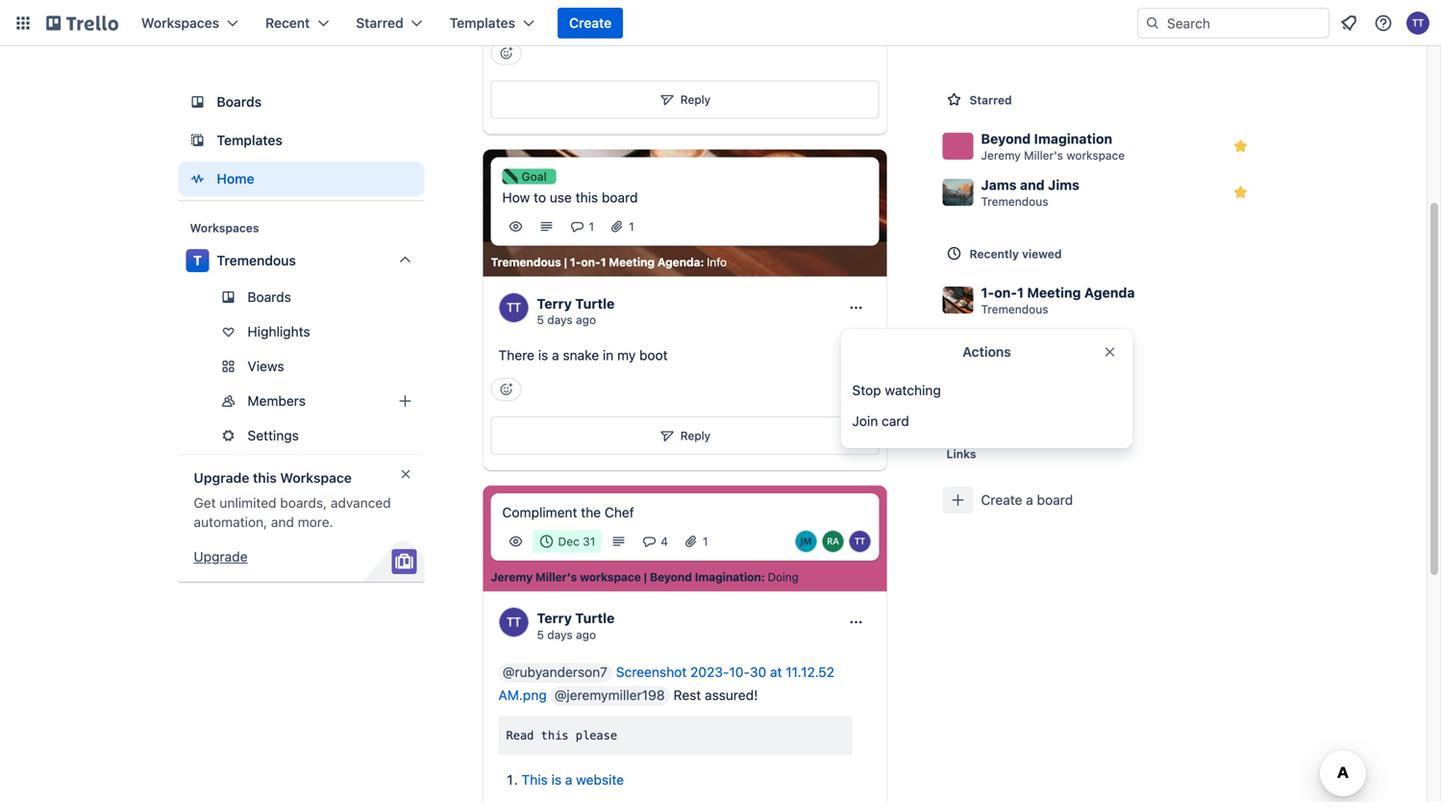 Task type: locate. For each thing, give the bounding box(es) containing it.
days for |
[[548, 313, 573, 327]]

1 vertical spatial meeting
[[1028, 285, 1082, 301]]

1- down "use"
[[570, 256, 581, 269]]

and left "jims"
[[1020, 177, 1045, 193]]

2 upgrade from the top
[[194, 549, 248, 565]]

workspace up "jims"
[[1067, 149, 1126, 162]]

imagination inside beyond imagination jeremy miller's workspace
[[1035, 131, 1113, 147]]

templates up add reaction image
[[450, 15, 516, 31]]

is for this
[[552, 772, 562, 788]]

0 horizontal spatial jeremy
[[491, 570, 533, 584]]

0 vertical spatial on-
[[581, 256, 601, 269]]

workspace down 31
[[580, 570, 641, 584]]

workspaces
[[141, 15, 219, 31], [190, 221, 259, 235]]

meeting inside 1-on-1 meeting agenda tremendous
[[1028, 285, 1082, 301]]

1 terry from the top
[[537, 296, 572, 312]]

0 vertical spatial board
[[602, 190, 638, 206]]

0 horizontal spatial on-
[[581, 256, 601, 269]]

ago up the @rubyanderson7
[[576, 628, 596, 641]]

this inside upgrade this workspace get unlimited boards, advanced automation, and more.
[[253, 470, 277, 486]]

0 vertical spatial boards link
[[178, 85, 425, 119]]

miller's down dec
[[536, 570, 577, 584]]

meeting left info
[[609, 256, 655, 269]]

ago up there is a snake in my boot
[[576, 313, 596, 327]]

2 reply from the top
[[681, 429, 711, 442]]

1 horizontal spatial meeting
[[1028, 285, 1082, 301]]

1 vertical spatial ago
[[576, 628, 596, 641]]

starred right recent popup button
[[356, 15, 404, 31]]

days
[[548, 313, 573, 327], [548, 628, 573, 641]]

jeremy down "compliment"
[[491, 570, 533, 584]]

0 vertical spatial workspaces
[[141, 15, 219, 31]]

0 vertical spatial workspace
[[1067, 149, 1126, 162]]

1 vertical spatial board
[[1037, 492, 1074, 508]]

1 terry turtle 5 days ago from the top
[[537, 296, 615, 327]]

workspaces up t
[[190, 221, 259, 235]]

miller's inside beyond imagination jeremy miller's workspace
[[1025, 149, 1064, 162]]

boards link
[[178, 85, 425, 119], [178, 282, 425, 313]]

1 horizontal spatial this
[[541, 729, 569, 743]]

jeremy inside beyond imagination jeremy miller's workspace
[[982, 149, 1021, 162]]

this inside goal how to use this board
[[576, 190, 598, 206]]

doing
[[768, 570, 799, 584]]

0 horizontal spatial and
[[271, 514, 294, 530]]

this right read
[[541, 729, 569, 743]]

color: green, title: "goal" element
[[503, 169, 556, 184]]

1 vertical spatial workspace
[[580, 570, 641, 584]]

0 horizontal spatial agenda
[[658, 256, 701, 269]]

terry turtle 5 days ago for workspace
[[537, 610, 615, 641]]

the
[[581, 504, 601, 520]]

add image
[[394, 390, 417, 413]]

1 vertical spatial this
[[253, 470, 277, 486]]

recently
[[970, 247, 1019, 261]]

beyond imagination jeremy miller's workspace
[[982, 131, 1126, 162]]

boards link up highlights link on the left top
[[178, 282, 425, 313]]

0 vertical spatial templates
[[450, 15, 516, 31]]

workspaces button
[[130, 8, 250, 38]]

1 vertical spatial upgrade
[[194, 549, 248, 565]]

a left snake
[[552, 347, 559, 363]]

1 horizontal spatial 1-
[[982, 285, 995, 301]]

0 vertical spatial a
[[552, 347, 559, 363]]

5
[[537, 313, 544, 327], [537, 628, 544, 641]]

upgrade
[[194, 470, 249, 486], [194, 549, 248, 565]]

add reaction image
[[491, 42, 522, 65]]

1
[[589, 220, 595, 233], [629, 220, 634, 233], [601, 256, 606, 269], [1018, 285, 1024, 301], [703, 535, 708, 548]]

workspaces inside popup button
[[141, 15, 219, 31]]

1 vertical spatial jeremy
[[491, 570, 533, 584]]

1 horizontal spatial a
[[565, 772, 573, 788]]

2 5 from the top
[[537, 628, 544, 641]]

meeting down viewed
[[1028, 285, 1082, 301]]

1 horizontal spatial :
[[761, 570, 765, 584]]

Search field
[[1161, 9, 1329, 38]]

0 vertical spatial starred
[[356, 15, 404, 31]]

back to home image
[[46, 8, 118, 38]]

1 reply from the top
[[681, 93, 711, 106]]

0 horizontal spatial this
[[253, 470, 277, 486]]

1 vertical spatial templates
[[217, 132, 283, 148]]

1 horizontal spatial board
[[1037, 492, 1074, 508]]

imagination up "jims"
[[1035, 131, 1113, 147]]

2 vertical spatial a
[[565, 772, 573, 788]]

2 terry turtle 5 days ago from the top
[[537, 610, 615, 641]]

board inside goal how to use this board
[[602, 190, 638, 206]]

beyond up jams on the right
[[982, 131, 1031, 147]]

upgrade for upgrade this workspace get unlimited boards, advanced automation, and more.
[[194, 470, 249, 486]]

read this please
[[506, 729, 618, 743]]

terry turtle 5 days ago
[[537, 296, 615, 327], [537, 610, 615, 641]]

0 vertical spatial ago
[[576, 313, 596, 327]]

workspaces up board icon
[[141, 15, 219, 31]]

5 for jeremy
[[537, 628, 544, 641]]

open information menu image
[[1375, 13, 1394, 33]]

2 terry from the top
[[537, 610, 572, 626]]

0 horizontal spatial 1-
[[570, 256, 581, 269]]

boards link for templates
[[178, 85, 425, 119]]

agenda inside 1-on-1 meeting agenda tremendous
[[1085, 285, 1136, 301]]

recent
[[266, 15, 310, 31]]

1 horizontal spatial beyond
[[982, 131, 1031, 147]]

1 vertical spatial and
[[271, 514, 294, 530]]

5 up there is a snake in my boot
[[537, 313, 544, 327]]

0 horizontal spatial miller's
[[536, 570, 577, 584]]

0 vertical spatial miller's
[[1025, 149, 1064, 162]]

agenda left info
[[658, 256, 701, 269]]

ago
[[576, 313, 596, 327], [576, 628, 596, 641]]

is right there
[[538, 347, 549, 363]]

0 vertical spatial |
[[564, 256, 567, 269]]

terry turtle 5 days ago up snake
[[537, 296, 615, 327]]

tremendous right t
[[217, 252, 296, 268]]

1 vertical spatial boards link
[[178, 282, 425, 313]]

templates link
[[178, 123, 425, 158]]

reply button down boot
[[491, 416, 880, 455]]

0 vertical spatial meeting
[[609, 256, 655, 269]]

1 vertical spatial reply button
[[491, 416, 880, 455]]

0 vertical spatial terry
[[537, 296, 572, 312]]

a
[[552, 347, 559, 363], [1027, 492, 1034, 508], [565, 772, 573, 788]]

boards for templates
[[217, 94, 262, 110]]

1 boards link from the top
[[178, 85, 425, 119]]

2 horizontal spatial a
[[1027, 492, 1034, 508]]

1- down recently
[[982, 285, 995, 301]]

1 vertical spatial starred
[[970, 93, 1013, 107]]

unlimited
[[220, 495, 277, 511]]

actions
[[963, 344, 1012, 360]]

0 vertical spatial turtle
[[575, 296, 615, 312]]

:
[[701, 256, 704, 269], [761, 570, 765, 584]]

1 5 from the top
[[537, 313, 544, 327]]

turtle down tremendous | 1-on-1 meeting agenda : info
[[575, 296, 615, 312]]

0 horizontal spatial workspace
[[580, 570, 641, 584]]

website
[[576, 772, 624, 788]]

a left website
[[565, 772, 573, 788]]

1 down "recently viewed" on the right of page
[[1018, 285, 1024, 301]]

1 turtle from the top
[[575, 296, 615, 312]]

turtle down jeremy miller's workspace | beyond imagination : doing on the bottom of the page
[[575, 610, 615, 626]]

members link
[[178, 386, 425, 416]]

primary element
[[0, 0, 1442, 46]]

a for website
[[565, 772, 573, 788]]

a for snake
[[552, 347, 559, 363]]

1 vertical spatial turtle
[[575, 610, 615, 626]]

1 horizontal spatial and
[[1020, 177, 1045, 193]]

ago for 1-
[[576, 313, 596, 327]]

0 vertical spatial days
[[548, 313, 573, 327]]

@jeremymiller198 rest assured!
[[555, 687, 758, 703]]

1 vertical spatial miller's
[[536, 570, 577, 584]]

1 horizontal spatial miller's
[[1025, 149, 1064, 162]]

upgrade inside upgrade this workspace get unlimited boards, advanced automation, and more.
[[194, 470, 249, 486]]

0 horizontal spatial :
[[701, 256, 704, 269]]

0 vertical spatial reply
[[681, 93, 711, 106]]

watching
[[885, 382, 941, 398]]

0 vertical spatial reply button
[[491, 80, 880, 119]]

terry for |
[[537, 296, 572, 312]]

highlights
[[248, 324, 310, 340]]

upgrade up get
[[194, 470, 249, 486]]

agenda up the weekly planner link
[[1085, 285, 1136, 301]]

1 horizontal spatial create
[[982, 492, 1023, 508]]

beyond imagination link
[[650, 569, 761, 585]]

1 horizontal spatial jeremy
[[982, 149, 1021, 162]]

links
[[947, 447, 977, 461]]

1 vertical spatial 5
[[537, 628, 544, 641]]

0 vertical spatial is
[[538, 347, 549, 363]]

days up snake
[[548, 313, 573, 327]]

boards for highlights
[[248, 289, 291, 305]]

goal how to use this board
[[503, 170, 638, 206]]

settings
[[248, 428, 299, 443]]

0 horizontal spatial meeting
[[609, 256, 655, 269]]

templates up home
[[217, 132, 283, 148]]

0 horizontal spatial create
[[569, 15, 612, 31]]

days for miller's
[[548, 628, 573, 641]]

my
[[618, 347, 636, 363]]

terry up snake
[[537, 296, 572, 312]]

tremendous down jams on the right
[[982, 195, 1049, 208]]

snake
[[563, 347, 599, 363]]

1 horizontal spatial |
[[644, 570, 647, 584]]

1 vertical spatial agenda
[[1085, 285, 1136, 301]]

boards link for highlights
[[178, 282, 425, 313]]

turtle for 1-
[[575, 296, 615, 312]]

1 horizontal spatial is
[[552, 772, 562, 788]]

1 vertical spatial boards
[[248, 289, 291, 305]]

this up unlimited
[[253, 470, 277, 486]]

1 vertical spatial create
[[982, 492, 1023, 508]]

is
[[538, 347, 549, 363], [552, 772, 562, 788]]

0 vertical spatial upgrade
[[194, 470, 249, 486]]

create inside button
[[569, 15, 612, 31]]

boards up highlights
[[248, 289, 291, 305]]

5 up the @rubyanderson7
[[537, 628, 544, 641]]

1 days from the top
[[548, 313, 573, 327]]

imagination
[[1035, 131, 1113, 147], [695, 570, 761, 584]]

0 vertical spatial terry turtle 5 days ago
[[537, 296, 615, 327]]

this
[[576, 190, 598, 206], [253, 470, 277, 486], [541, 729, 569, 743]]

1 horizontal spatial templates
[[450, 15, 516, 31]]

1 horizontal spatial workspace
[[1067, 149, 1126, 162]]

0 vertical spatial :
[[701, 256, 704, 269]]

0 horizontal spatial a
[[552, 347, 559, 363]]

days up the @rubyanderson7
[[548, 628, 573, 641]]

starred
[[356, 15, 404, 31], [970, 93, 1013, 107]]

and down boards,
[[271, 514, 294, 530]]

2 turtle from the top
[[575, 610, 615, 626]]

: left info
[[701, 256, 704, 269]]

workspace inside beyond imagination jeremy miller's workspace
[[1067, 149, 1126, 162]]

tremendous up weekly
[[982, 303, 1049, 316]]

0 vertical spatial 5
[[537, 313, 544, 327]]

terry turtle 5 days ago up the @rubyanderson7
[[537, 610, 615, 641]]

0 vertical spatial imagination
[[1035, 131, 1113, 147]]

1 upgrade from the top
[[194, 470, 249, 486]]

on- inside 1-on-1 meeting agenda tremendous
[[995, 285, 1018, 301]]

0 vertical spatial create
[[569, 15, 612, 31]]

1 vertical spatial reply
[[681, 429, 711, 442]]

a down join card link
[[1027, 492, 1034, 508]]

0 vertical spatial boards
[[217, 94, 262, 110]]

1 horizontal spatial imagination
[[1035, 131, 1113, 147]]

1 vertical spatial terry
[[537, 610, 572, 626]]

create inside button
[[982, 492, 1023, 508]]

workspace
[[1067, 149, 1126, 162], [580, 570, 641, 584]]

beyond inside beyond imagination jeremy miller's workspace
[[982, 131, 1031, 147]]

highlights link
[[178, 316, 425, 347]]

terry for miller's
[[537, 610, 572, 626]]

0 horizontal spatial starred
[[356, 15, 404, 31]]

1 vertical spatial a
[[1027, 492, 1034, 508]]

click to unstar beyond imagination. it will be removed from your starred list. image
[[1232, 137, 1251, 156]]

| left beyond imagination link
[[644, 570, 647, 584]]

1 vertical spatial days
[[548, 628, 573, 641]]

reply button
[[491, 80, 880, 119], [491, 416, 880, 455]]

| down "use"
[[564, 256, 567, 269]]

tremendous
[[982, 195, 1049, 208], [217, 252, 296, 268], [491, 256, 561, 269], [982, 303, 1049, 316]]

1 vertical spatial 1-
[[982, 285, 995, 301]]

tremendous inside 1-on-1 meeting agenda tremendous
[[982, 303, 1049, 316]]

imagination left doing
[[695, 570, 761, 584]]

beyond
[[982, 131, 1031, 147], [650, 570, 692, 584]]

create
[[569, 15, 612, 31], [982, 492, 1023, 508]]

1 horizontal spatial on-
[[995, 285, 1018, 301]]

1 horizontal spatial agenda
[[1085, 285, 1136, 301]]

miller's
[[1025, 149, 1064, 162], [536, 570, 577, 584]]

board image
[[186, 90, 209, 114]]

31
[[583, 535, 596, 548]]

jeremy up jams on the right
[[982, 149, 1021, 162]]

terry
[[537, 296, 572, 312], [537, 610, 572, 626]]

miller's up "jims"
[[1025, 149, 1064, 162]]

tremendous | 1-on-1 meeting agenda : info
[[491, 256, 727, 269]]

there
[[499, 347, 535, 363]]

ago for workspace
[[576, 628, 596, 641]]

this right "use"
[[576, 190, 598, 206]]

weekly planner link
[[935, 323, 1264, 369]]

is right this
[[552, 772, 562, 788]]

starred up beyond imagination jeremy miller's workspace
[[970, 93, 1013, 107]]

starred inside "popup button"
[[356, 15, 404, 31]]

0 vertical spatial jeremy
[[982, 149, 1021, 162]]

compliment
[[503, 504, 578, 520]]

@jeremymiller198
[[555, 687, 665, 703]]

boards link up the templates link on the top left of page
[[178, 85, 425, 119]]

create for create a board
[[982, 492, 1023, 508]]

1 ago from the top
[[576, 313, 596, 327]]

1 down goal how to use this board
[[601, 256, 606, 269]]

0 horizontal spatial is
[[538, 347, 549, 363]]

2 vertical spatial this
[[541, 729, 569, 743]]

board inside create a board button
[[1037, 492, 1074, 508]]

boards right board icon
[[217, 94, 262, 110]]

views
[[248, 358, 284, 374]]

1 vertical spatial terry turtle 5 days ago
[[537, 610, 615, 641]]

2023-
[[691, 664, 730, 680]]

1 vertical spatial is
[[552, 772, 562, 788]]

reply button down "primary" element on the top of page
[[491, 80, 880, 119]]

0 horizontal spatial beyond
[[650, 570, 692, 584]]

dec 31
[[558, 535, 596, 548]]

1 vertical spatial on-
[[995, 285, 1018, 301]]

2 ago from the top
[[576, 628, 596, 641]]

reply
[[681, 93, 711, 106], [681, 429, 711, 442]]

2 days from the top
[[548, 628, 573, 641]]

: left doing
[[761, 570, 765, 584]]

0 vertical spatial and
[[1020, 177, 1045, 193]]

this is a website link
[[522, 772, 624, 788]]

beyond down 4
[[650, 570, 692, 584]]

|
[[564, 256, 567, 269], [644, 570, 647, 584]]

upgrade down automation,
[[194, 549, 248, 565]]

0 vertical spatial agenda
[[658, 256, 701, 269]]

boards
[[217, 94, 262, 110], [248, 289, 291, 305]]

terry up the @rubyanderson7
[[537, 610, 572, 626]]

2 boards link from the top
[[178, 282, 425, 313]]

2 horizontal spatial this
[[576, 190, 598, 206]]

templates button
[[438, 8, 546, 38]]

search image
[[1146, 15, 1161, 31]]

templates
[[450, 15, 516, 31], [217, 132, 283, 148]]

on- down "recently viewed" on the right of page
[[995, 285, 1018, 301]]

on- down goal how to use this board
[[581, 256, 601, 269]]

0 horizontal spatial board
[[602, 190, 638, 206]]



Task type: vqa. For each thing, say whether or not it's contained in the screenshot.
Compliment the Chef on the left
yes



Task type: describe. For each thing, give the bounding box(es) containing it.
home
[[217, 171, 254, 187]]

home link
[[178, 162, 425, 196]]

stop watching link
[[841, 375, 1134, 406]]

upgrade button
[[194, 547, 248, 567]]

this
[[522, 772, 548, 788]]

screenshot
[[616, 664, 687, 680]]

there is a snake in my boot
[[499, 347, 668, 363]]

create button
[[558, 8, 623, 38]]

1 vertical spatial workspaces
[[190, 221, 259, 235]]

1 horizontal spatial starred
[[970, 93, 1013, 107]]

1-on-1 meeting agenda tremendous
[[982, 285, 1136, 316]]

read
[[506, 729, 534, 743]]

click to unstar jams and jims. it will be removed from your starred list. image
[[1232, 183, 1251, 202]]

t
[[193, 252, 202, 268]]

1 up '1-on-1 meeting agenda' link
[[629, 220, 634, 233]]

and inside jams and jims tremendous
[[1020, 177, 1045, 193]]

template board image
[[186, 129, 209, 152]]

4
[[661, 535, 668, 548]]

a inside button
[[1027, 492, 1034, 508]]

upgrade this workspace get unlimited boards, advanced automation, and more.
[[194, 470, 391, 530]]

in
[[603, 347, 614, 363]]

please
[[576, 729, 618, 743]]

card
[[882, 413, 910, 429]]

this for read this please
[[541, 729, 569, 743]]

create for create
[[569, 15, 612, 31]]

assured!
[[705, 687, 758, 703]]

boot
[[640, 347, 668, 363]]

1 vertical spatial :
[[761, 570, 765, 584]]

5 for tremendous
[[537, 313, 544, 327]]

stop
[[853, 382, 882, 398]]

planner
[[1033, 338, 1084, 354]]

11.12.52
[[786, 664, 835, 680]]

info
[[707, 256, 727, 269]]

advanced
[[331, 495, 391, 511]]

is for there
[[538, 347, 549, 363]]

and inside upgrade this workspace get unlimited boards, advanced automation, and more.
[[271, 514, 294, 530]]

tremendous inside jams and jims tremendous
[[982, 195, 1049, 208]]

chef
[[605, 504, 634, 520]]

screenshot 2023-10-30 at 11.12.52 am.png
[[499, 664, 835, 703]]

this for upgrade this workspace get unlimited boards, advanced automation, and more.
[[253, 470, 277, 486]]

how
[[503, 190, 530, 206]]

join card link
[[841, 406, 1134, 436]]

add reaction image
[[491, 378, 522, 401]]

1 up beyond imagination link
[[703, 535, 708, 548]]

turtle for workspace
[[575, 610, 615, 626]]

at
[[770, 664, 782, 680]]

@rubyanderson7
[[503, 664, 608, 680]]

create a board
[[982, 492, 1074, 508]]

starred button
[[345, 8, 434, 38]]

1- inside 1-on-1 meeting agenda tremendous
[[982, 285, 995, 301]]

1-on-1 meeting agenda link
[[570, 255, 701, 270]]

goal
[[522, 170, 547, 183]]

stop watching
[[853, 382, 941, 398]]

get
[[194, 495, 216, 511]]

0 notifications image
[[1338, 12, 1361, 35]]

recent button
[[254, 8, 341, 38]]

use
[[550, 190, 572, 206]]

0 horizontal spatial imagination
[[695, 570, 761, 584]]

am.png
[[499, 687, 547, 703]]

home image
[[186, 167, 209, 190]]

weekly
[[982, 338, 1030, 354]]

compliment the chef
[[503, 504, 634, 520]]

30
[[750, 664, 767, 680]]

1 inside 1-on-1 meeting agenda tremendous
[[1018, 285, 1024, 301]]

to
[[534, 190, 546, 206]]

tremendous down "how" at the left top
[[491, 256, 561, 269]]

templates inside popup button
[[450, 15, 516, 31]]

dec
[[558, 535, 580, 548]]

terry turtle (terryturtle) image
[[1407, 12, 1430, 35]]

upgrade for upgrade
[[194, 549, 248, 565]]

create a board button
[[935, 477, 1264, 523]]

0 horizontal spatial templates
[[217, 132, 283, 148]]

jams
[[982, 177, 1017, 193]]

1 vertical spatial beyond
[[650, 570, 692, 584]]

1 vertical spatial |
[[644, 570, 647, 584]]

members
[[248, 393, 306, 409]]

2 reply button from the top
[[491, 416, 880, 455]]

viewed
[[1023, 247, 1062, 261]]

1 up tremendous | 1-on-1 meeting agenda : info
[[589, 220, 595, 233]]

automation,
[[194, 514, 267, 530]]

0 horizontal spatial |
[[564, 256, 567, 269]]

jams and jims tremendous
[[982, 177, 1080, 208]]

screenshot 2023-10-30 at 11.12.52 am.png link
[[499, 664, 835, 703]]

0 vertical spatial 1-
[[570, 256, 581, 269]]

workspace
[[280, 470, 352, 486]]

10-
[[730, 664, 750, 680]]

views link
[[178, 351, 425, 382]]

rest
[[674, 687, 701, 703]]

settings link
[[178, 420, 425, 451]]

jeremy miller's workspace | beyond imagination : doing
[[491, 570, 799, 584]]

join
[[853, 413, 879, 429]]

join card
[[853, 413, 910, 429]]

more.
[[298, 514, 333, 530]]

1 reply button from the top
[[491, 80, 880, 119]]

weekly planner
[[982, 338, 1084, 354]]

this is a website
[[522, 772, 624, 788]]

recently viewed
[[970, 247, 1062, 261]]

jims
[[1049, 177, 1080, 193]]

terry turtle 5 days ago for 1-
[[537, 296, 615, 327]]

boards,
[[280, 495, 327, 511]]



